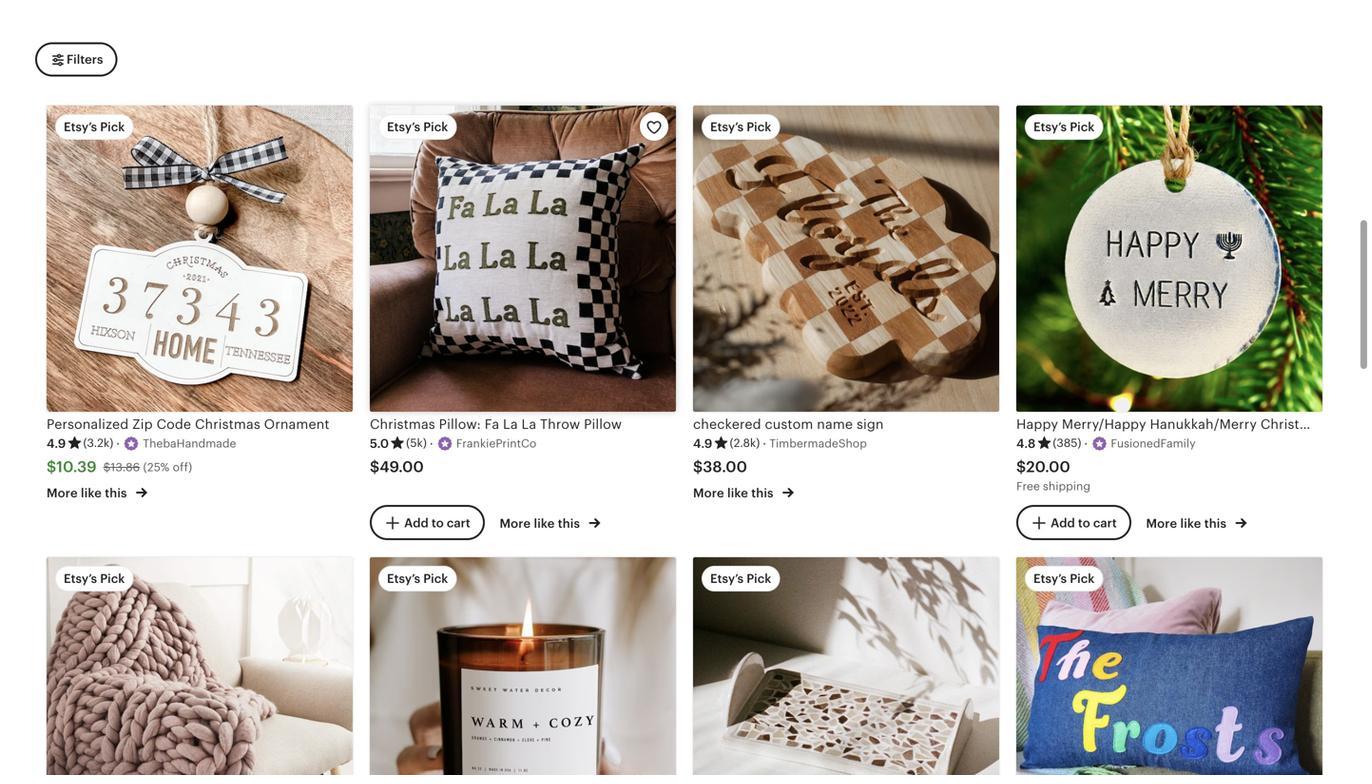 Task type: locate. For each thing, give the bounding box(es) containing it.
etsy's pick for serving tray with handles, decorative mosaic tray, rectangular serving platter, ceramic tray with natural and pink tones image
[[711, 572, 772, 586]]

etsy's for chunky knit mink blush blanket - giant knit blush blanket - blush throw blanket - merino wool throw - blush knit blanket - wedding gift image
[[64, 572, 97, 586]]

christmas up thebahandmade
[[195, 417, 261, 432]]

pick for chunky knit mink blush blanket - giant knit blush blanket - blush throw blanket - merino wool throw - blush knit blanket - wedding gift image
[[100, 572, 125, 586]]

5.0
[[370, 436, 389, 451]]

1 horizontal spatial 4.9
[[694, 436, 713, 451]]

to
[[432, 516, 444, 530], [1079, 516, 1091, 530]]

like down fusionedfamily
[[1181, 517, 1202, 531]]

$ down checkered
[[694, 459, 703, 476]]

fa
[[485, 417, 500, 432]]

(385)
[[1053, 437, 1082, 450]]

$ down the personalized
[[47, 459, 56, 476]]

christmas up (5k)
[[370, 417, 436, 432]]

1 horizontal spatial la
[[522, 417, 537, 432]]

$ for 20.00
[[1017, 459, 1027, 476]]

1 la from the left
[[503, 417, 518, 432]]

personalised surname scatter cushion image
[[1017, 558, 1323, 775]]

etsy's pick
[[64, 120, 125, 134], [387, 120, 448, 134], [711, 120, 772, 134], [1034, 120, 1095, 134], [64, 572, 125, 586], [387, 572, 448, 586], [711, 572, 772, 586], [1034, 572, 1095, 586]]

$
[[47, 459, 56, 476], [370, 459, 380, 476], [694, 459, 703, 476], [1017, 459, 1027, 476], [103, 461, 111, 474]]

pick for warm and cozy soy candle | amber jar candle | christmas candle | holiday candle | winter scented candle | christmas gift | farmhouse decor image
[[424, 572, 448, 586]]

pick
[[100, 120, 125, 134], [424, 120, 448, 134], [747, 120, 772, 134], [1070, 120, 1095, 134], [100, 572, 125, 586], [424, 572, 448, 586], [747, 572, 772, 586], [1070, 572, 1095, 586]]

· right (2.8k)
[[763, 436, 767, 451]]

0 horizontal spatial add to cart
[[404, 516, 471, 530]]

· right (3.2k)
[[116, 436, 120, 451]]

like
[[81, 486, 102, 500], [728, 486, 749, 500], [534, 517, 555, 531], [1181, 517, 1202, 531]]

· right (5k)
[[430, 436, 434, 451]]

etsy's pick for happy merry/happy hanukkah/merry christmas/happy merry/hanukkah decoration/fusioned family/judeo christian/interfaith/gift for jewish family image
[[1034, 120, 1095, 134]]

etsy's for the personalized zip code christmas ornament, home laser cut ornament, hometown local ornament, christmas gift tag, holiday ornament, city image
[[64, 120, 97, 134]]

christmas
[[195, 417, 261, 432], [370, 417, 436, 432]]

cart for 49.00
[[447, 516, 471, 530]]

frankieprintco
[[456, 437, 537, 450]]

2 cart from the left
[[1094, 516, 1118, 530]]

$ down (3.2k)
[[103, 461, 111, 474]]

etsy's pick link
[[47, 558, 353, 775], [370, 558, 676, 775], [694, 558, 1000, 775], [1017, 558, 1323, 775]]

checkered
[[694, 417, 762, 432]]

· right (385)
[[1085, 436, 1089, 451]]

38.00
[[703, 459, 748, 476]]

· for 5.0
[[430, 436, 434, 451]]

add to cart down shipping
[[1051, 516, 1118, 530]]

4 · from the left
[[1085, 436, 1089, 451]]

· for 4.9
[[116, 436, 120, 451]]

1 horizontal spatial to
[[1079, 516, 1091, 530]]

checkered custom name sign | personalized wedding gift for the newlyweds, family name wall hanging home decor, housewarming gift, small image
[[694, 106, 1000, 412]]

2 add to cart from the left
[[1051, 516, 1118, 530]]

christmas pillow: fa la la throw pillow
[[370, 417, 622, 432]]

shipping
[[1044, 480, 1091, 493]]

0 horizontal spatial 4.9
[[47, 436, 66, 451]]

0 horizontal spatial to
[[432, 516, 444, 530]]

pick for christmas pillow: fa la la throw pillow, checker holiday cushion, winter home decor, black and white image
[[424, 120, 448, 134]]

1 4.9 from the left
[[47, 436, 66, 451]]

4.9 for 38.00
[[694, 436, 713, 451]]

1 horizontal spatial add to cart button
[[1017, 505, 1132, 541]]

0 horizontal spatial la
[[503, 417, 518, 432]]

4.9 up 10.39
[[47, 436, 66, 451]]

4 etsy's pick link from the left
[[1017, 558, 1323, 775]]

20.00
[[1027, 459, 1071, 476]]

etsy's pick for personalised surname scatter cushion image
[[1034, 572, 1095, 586]]

1 add to cart from the left
[[404, 516, 471, 530]]

(5k)
[[406, 437, 427, 450]]

custom
[[765, 417, 814, 432]]

add to cart down 49.00
[[404, 516, 471, 530]]

$ down 5.0
[[370, 459, 380, 476]]

(25%
[[143, 461, 170, 474]]

serving tray with handles, decorative mosaic tray, rectangular serving platter, ceramic tray with natural and pink tones image
[[694, 558, 1000, 775]]

name
[[817, 417, 853, 432]]

4.9 up $ 38.00
[[694, 436, 713, 451]]

$ for 49.00
[[370, 459, 380, 476]]

add
[[404, 516, 429, 530], [1051, 516, 1076, 530]]

$ inside $ 10.39 $ 13.86 (25% off)
[[103, 461, 111, 474]]

etsy's for christmas pillow: fa la la throw pillow, checker holiday cushion, winter home decor, black and white image
[[387, 120, 421, 134]]

2 add to cart button from the left
[[1017, 505, 1132, 541]]

·
[[116, 436, 120, 451], [430, 436, 434, 451], [763, 436, 767, 451], [1085, 436, 1089, 451]]

more like this down 10.39
[[47, 486, 130, 500]]

$ inside the $ 20.00 free shipping
[[1017, 459, 1027, 476]]

$ 10.39 $ 13.86 (25% off)
[[47, 459, 192, 476]]

more like this link
[[47, 482, 147, 502], [694, 482, 794, 502], [500, 513, 601, 532], [1147, 513, 1248, 532]]

more like this
[[47, 486, 130, 500], [694, 486, 777, 500], [500, 517, 584, 531], [1147, 517, 1230, 531]]

personalized
[[47, 417, 129, 432]]

1 horizontal spatial cart
[[1094, 516, 1118, 530]]

add down shipping
[[1051, 516, 1076, 530]]

4.8
[[1017, 436, 1036, 451]]

2 add from the left
[[1051, 516, 1076, 530]]

1 etsy's pick link from the left
[[47, 558, 353, 775]]

zip
[[132, 417, 153, 432]]

49.00
[[380, 459, 424, 476]]

etsy's for personalised surname scatter cushion image
[[1034, 572, 1067, 586]]

add to cart button down shipping
[[1017, 505, 1132, 541]]

off)
[[173, 461, 192, 474]]

3 · from the left
[[763, 436, 767, 451]]

add to cart button down 49.00
[[370, 505, 485, 541]]

1 cart from the left
[[447, 516, 471, 530]]

add to cart button for 49.00
[[370, 505, 485, 541]]

la right fa
[[503, 417, 518, 432]]

4.9
[[47, 436, 66, 451], [694, 436, 713, 451]]

this
[[105, 486, 127, 500], [752, 486, 774, 500], [558, 517, 580, 531], [1205, 517, 1227, 531]]

la left throw
[[522, 417, 537, 432]]

add to cart button
[[370, 505, 485, 541], [1017, 505, 1132, 541]]

0 horizontal spatial christmas
[[195, 417, 261, 432]]

etsy's for happy merry/happy hanukkah/merry christmas/happy merry/hanukkah decoration/fusioned family/judeo christian/interfaith/gift for jewish family image
[[1034, 120, 1067, 134]]

pillow:
[[439, 417, 481, 432]]

2 · from the left
[[430, 436, 434, 451]]

$ up 'free'
[[1017, 459, 1027, 476]]

etsy's
[[64, 120, 97, 134], [387, 120, 421, 134], [711, 120, 744, 134], [1034, 120, 1067, 134], [64, 572, 97, 586], [387, 572, 421, 586], [711, 572, 744, 586], [1034, 572, 1067, 586]]

add down 49.00
[[404, 516, 429, 530]]

0 horizontal spatial cart
[[447, 516, 471, 530]]

more
[[47, 486, 78, 500], [694, 486, 725, 500], [500, 517, 531, 531], [1147, 517, 1178, 531]]

2 to from the left
[[1079, 516, 1091, 530]]

timbermadeshop
[[770, 437, 867, 450]]

0 horizontal spatial add to cart button
[[370, 505, 485, 541]]

warm and cozy soy candle | amber jar candle | christmas candle | holiday candle | winter scented candle | christmas gift | farmhouse decor image
[[370, 558, 676, 775]]

la
[[503, 417, 518, 432], [522, 417, 537, 432]]

like down 38.00
[[728, 486, 749, 500]]

1 add to cart button from the left
[[370, 505, 485, 541]]

1 horizontal spatial add
[[1051, 516, 1076, 530]]

1 horizontal spatial add to cart
[[1051, 516, 1118, 530]]

add to cart for 49.00
[[404, 516, 471, 530]]

add to cart
[[404, 516, 471, 530], [1051, 516, 1118, 530]]

1 horizontal spatial christmas
[[370, 417, 436, 432]]

1 add from the left
[[404, 516, 429, 530]]

happy merry/happy hanukkah/merry christmas/happy merry/hanukkah decoration/fusioned family/judeo christian/interfaith/gift for jewish family image
[[1017, 106, 1323, 412]]

2 4.9 from the left
[[694, 436, 713, 451]]

cart
[[447, 516, 471, 530], [1094, 516, 1118, 530]]

1 · from the left
[[116, 436, 120, 451]]

more like this down frankieprintco
[[500, 517, 584, 531]]

1 to from the left
[[432, 516, 444, 530]]

0 horizontal spatial add
[[404, 516, 429, 530]]

2 christmas from the left
[[370, 417, 436, 432]]



Task type: vqa. For each thing, say whether or not it's contained in the screenshot.
Personalized Gifts Gifts Under $30 Gifts for Men Gifts for Women
no



Task type: describe. For each thing, give the bounding box(es) containing it.
more like this down fusionedfamily
[[1147, 517, 1230, 531]]

13.86
[[111, 461, 140, 474]]

add to cart for 20.00
[[1051, 516, 1118, 530]]

christmas pillow: fa la la throw pillow, checker holiday cushion, winter home decor, black and white image
[[370, 106, 676, 412]]

add to cart button for 20.00
[[1017, 505, 1132, 541]]

$ for 10.39
[[47, 459, 56, 476]]

to for 20.00
[[1079, 516, 1091, 530]]

etsy's pick for warm and cozy soy candle | amber jar candle | christmas candle | holiday candle | winter scented candle | christmas gift | farmhouse decor image
[[387, 572, 448, 586]]

etsy's pick for chunky knit mink blush blanket - giant knit blush blanket - blush throw blanket - merino wool throw - blush knit blanket - wedding gift image
[[64, 572, 125, 586]]

3 etsy's pick link from the left
[[694, 558, 1000, 775]]

· timbermadeshop
[[763, 436, 867, 451]]

add for 49.00
[[404, 516, 429, 530]]

2 etsy's pick link from the left
[[370, 558, 676, 775]]

4.9 for 10.39
[[47, 436, 66, 451]]

code
[[157, 417, 191, 432]]

ornament
[[264, 417, 330, 432]]

pick for serving tray with handles, decorative mosaic tray, rectangular serving platter, ceramic tray with natural and pink tones image
[[747, 572, 772, 586]]

$ 49.00
[[370, 459, 424, 476]]

etsy's pick for the personalized zip code christmas ornament, home laser cut ornament, hometown local ornament, christmas gift tag, holiday ornament, city image
[[64, 120, 125, 134]]

pick for checkered custom name sign | personalized wedding gift for the newlyweds, family name wall hanging home decor, housewarming gift, small image
[[747, 120, 772, 134]]

2 la from the left
[[522, 417, 537, 432]]

thebahandmade
[[143, 437, 236, 450]]

more down $ 38.00
[[694, 486, 725, 500]]

pillow
[[584, 417, 622, 432]]

etsy's for serving tray with handles, decorative mosaic tray, rectangular serving platter, ceramic tray with natural and pink tones image
[[711, 572, 744, 586]]

(2.8k)
[[730, 437, 760, 450]]

1 christmas from the left
[[195, 417, 261, 432]]

pick for happy merry/happy hanukkah/merry christmas/happy merry/hanukkah decoration/fusioned family/judeo christian/interfaith/gift for jewish family image
[[1070, 120, 1095, 134]]

personalized zip code christmas ornament
[[47, 417, 330, 432]]

10.39
[[56, 459, 97, 476]]

like down frankieprintco
[[534, 517, 555, 531]]

· for 4.8
[[1085, 436, 1089, 451]]

chunky knit mink blush blanket - giant knit blush blanket - blush throw blanket - merino wool throw - blush knit blanket - wedding gift image
[[47, 558, 353, 775]]

etsy's pick for christmas pillow: fa la la throw pillow, checker holiday cushion, winter home decor, black and white image
[[387, 120, 448, 134]]

filters button
[[35, 43, 117, 77]]

sign
[[857, 417, 884, 432]]

throw
[[540, 417, 581, 432]]

fusionedfamily
[[1111, 437, 1196, 450]]

free
[[1017, 480, 1041, 493]]

etsy's pick for checkered custom name sign | personalized wedding gift for the newlyweds, family name wall hanging home decor, housewarming gift, small image
[[711, 120, 772, 134]]

to for 49.00
[[432, 516, 444, 530]]

more down 10.39
[[47, 486, 78, 500]]

etsy's for warm and cozy soy candle | amber jar candle | christmas candle | holiday candle | winter scented candle | christmas gift | farmhouse decor image
[[387, 572, 421, 586]]

$ 38.00
[[694, 459, 748, 476]]

add for 20.00
[[1051, 516, 1076, 530]]

like down 10.39
[[81, 486, 102, 500]]

$ 20.00 free shipping
[[1017, 459, 1091, 493]]

checkered custom name sign
[[694, 417, 884, 432]]

(3.2k)
[[83, 437, 113, 450]]

more down frankieprintco
[[500, 517, 531, 531]]

more like this down 38.00
[[694, 486, 777, 500]]

more down fusionedfamily
[[1147, 517, 1178, 531]]

pick for personalised surname scatter cushion image
[[1070, 572, 1095, 586]]

cart for 20.00
[[1094, 516, 1118, 530]]

$ for 38.00
[[694, 459, 703, 476]]

personalized zip code christmas ornament, home laser cut ornament, hometown local ornament, christmas gift tag, holiday ornament, city image
[[47, 106, 353, 412]]

pick for the personalized zip code christmas ornament, home laser cut ornament, hometown local ornament, christmas gift tag, holiday ornament, city image
[[100, 120, 125, 134]]

filters
[[67, 53, 103, 67]]

etsy's for checkered custom name sign | personalized wedding gift for the newlyweds, family name wall hanging home decor, housewarming gift, small image
[[711, 120, 744, 134]]



